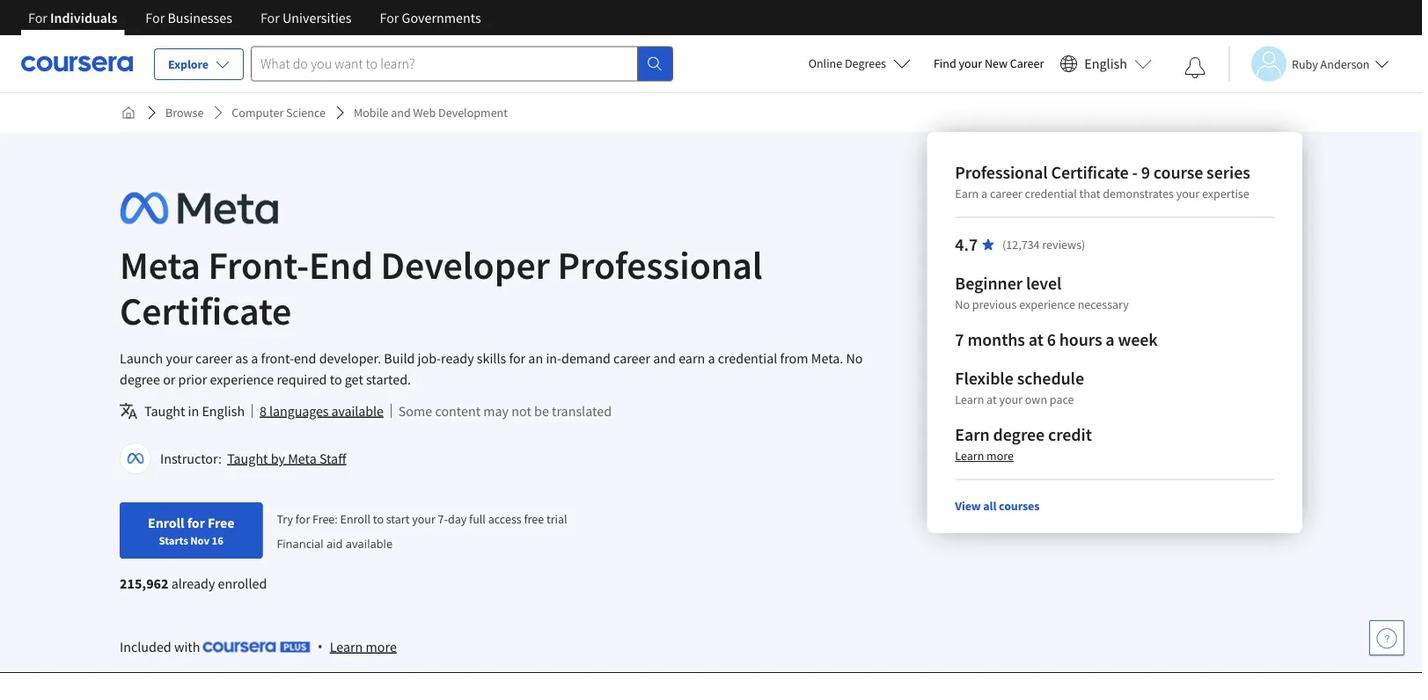 Task type: describe. For each thing, give the bounding box(es) containing it.
course
[[1154, 162, 1204, 184]]

included with
[[120, 638, 203, 656]]

earn
[[679, 349, 705, 367]]

browse link
[[158, 97, 211, 129]]

professional inside meta front-end developer professional certificate
[[558, 240, 763, 289]]

find
[[934, 55, 957, 71]]

demand
[[562, 349, 611, 367]]

your inside the flexible schedule learn at your own pace
[[1000, 392, 1023, 408]]

for governments
[[380, 9, 481, 26]]

for for businesses
[[146, 9, 165, 26]]

certificate inside professional certificate - 9 course series earn a career credential that demonstrates your expertise
[[1052, 162, 1129, 184]]

meta image
[[120, 188, 278, 228]]

financial aid available button
[[277, 535, 393, 551]]

in
[[188, 402, 199, 420]]

available inside button
[[331, 402, 384, 420]]

trial
[[547, 511, 567, 527]]

credential inside professional certificate - 9 course series earn a career credential that demonstrates your expertise
[[1025, 186, 1077, 202]]

taught by meta staff image
[[122, 445, 149, 472]]

businesses
[[168, 9, 232, 26]]

experience inside launch your career as a front-end developer. build job-ready skills for an in-demand career and earn a credential from meta. no degree or prior experience required to get started.
[[210, 371, 274, 388]]

7
[[955, 329, 964, 351]]

free
[[208, 514, 235, 532]]

more inside • learn more
[[366, 638, 397, 656]]

aid
[[327, 535, 343, 551]]

job-
[[418, 349, 441, 367]]

for businesses
[[146, 9, 232, 26]]

instructor:
[[160, 450, 222, 467]]

browse
[[165, 105, 204, 121]]

previous
[[973, 297, 1017, 313]]

some
[[399, 402, 432, 420]]

taught in english
[[144, 402, 245, 420]]

enrolled
[[218, 575, 267, 592]]

professional inside professional certificate - 9 course series earn a career credential that demonstrates your expertise
[[955, 162, 1048, 184]]

4.7
[[955, 234, 978, 256]]

7-
[[438, 511, 448, 527]]

degree inside launch your career as a front-end developer. build job-ready skills for an in-demand career and earn a credential from meta. no degree or prior experience required to get started.
[[120, 371, 160, 388]]

certificate inside meta front-end developer professional certificate
[[120, 286, 292, 335]]

launch
[[120, 349, 163, 367]]

that
[[1080, 186, 1101, 202]]

individuals
[[50, 9, 117, 26]]

mobile and web development
[[354, 105, 508, 121]]

16
[[212, 533, 223, 548]]

at inside the flexible schedule learn at your own pace
[[987, 392, 997, 408]]

free:
[[313, 511, 338, 527]]

no inside launch your career as a front-end developer. build job-ready skills for an in-demand career and earn a credential from meta. no degree or prior experience required to get started.
[[846, 349, 863, 367]]

earn inside earn degree credit learn more
[[955, 424, 990, 446]]

your right find
[[959, 55, 982, 71]]

developer.
[[319, 349, 381, 367]]

for for individuals
[[28, 9, 47, 26]]

governments
[[402, 9, 481, 26]]

meta inside meta front-end developer professional certificate
[[120, 240, 201, 289]]

ready
[[441, 349, 474, 367]]

new
[[985, 55, 1008, 71]]

• learn more
[[318, 637, 397, 656]]

expertise
[[1202, 186, 1250, 202]]

earn degree credit learn more
[[955, 424, 1092, 464]]

earn inside professional certificate - 9 course series earn a career credential that demonstrates your expertise
[[955, 186, 979, 202]]

front-
[[261, 349, 294, 367]]

experience inside beginner level no previous experience necessary
[[1019, 297, 1076, 313]]

universities
[[283, 9, 352, 26]]

by
[[271, 450, 285, 467]]

professional certificate - 9 course series earn a career credential that demonstrates your expertise
[[955, 162, 1251, 202]]

banner navigation
[[14, 0, 495, 35]]

science
[[286, 105, 326, 121]]

as
[[235, 349, 248, 367]]

reviews)
[[1043, 237, 1086, 253]]

1 horizontal spatial career
[[614, 349, 651, 367]]

6
[[1047, 329, 1056, 351]]

view
[[955, 498, 981, 514]]

no inside beginner level no previous experience necessary
[[955, 297, 970, 313]]

mobile and web development link
[[347, 97, 515, 129]]

may
[[484, 402, 509, 420]]

for inside launch your career as a front-end developer. build job-ready skills for an in-demand career and earn a credential from meta. no degree or prior experience required to get started.
[[509, 349, 526, 367]]

online
[[809, 55, 843, 71]]

for for try for free: enroll to start your 7-day full access free trial
[[296, 511, 310, 527]]

translated
[[552, 402, 612, 420]]

meta front-end developer professional certificate
[[120, 240, 763, 335]]

staff
[[319, 450, 346, 467]]

find your new career
[[934, 55, 1044, 71]]

free
[[524, 511, 544, 527]]

months
[[968, 329, 1025, 351]]

1 vertical spatial meta
[[288, 450, 317, 467]]

0 vertical spatial taught
[[144, 402, 185, 420]]

web
[[413, 105, 436, 121]]

hours
[[1060, 329, 1103, 351]]

your inside launch your career as a front-end developer. build job-ready skills for an in-demand career and earn a credential from meta. no degree or prior experience required to get started.
[[166, 349, 193, 367]]

home image
[[121, 106, 136, 120]]

or
[[163, 371, 176, 388]]

nov
[[190, 533, 210, 548]]

anderson
[[1321, 56, 1370, 72]]

0 horizontal spatial english
[[202, 402, 245, 420]]

required
[[277, 371, 327, 388]]

learn more link for learn
[[330, 636, 397, 658]]



Task type: locate. For each thing, give the bounding box(es) containing it.
1 horizontal spatial enroll
[[340, 511, 371, 527]]

1 horizontal spatial taught
[[227, 450, 268, 467]]

your down course
[[1177, 186, 1200, 202]]

level
[[1026, 272, 1062, 294]]

meta
[[120, 240, 201, 289], [288, 450, 317, 467]]

launch your career as a front-end developer. build job-ready skills for an in-demand career and earn a credential from meta. no degree or prior experience required to get started.
[[120, 349, 863, 388]]

certificate up that
[[1052, 162, 1129, 184]]

0 vertical spatial credential
[[1025, 186, 1077, 202]]

for for enroll for free
[[187, 514, 205, 532]]

for for universities
[[260, 9, 280, 26]]

2 horizontal spatial for
[[509, 349, 526, 367]]

for universities
[[260, 9, 352, 26]]

full
[[469, 511, 486, 527]]

degrees
[[845, 55, 886, 71]]

0 horizontal spatial professional
[[558, 240, 763, 289]]

0 horizontal spatial to
[[330, 371, 342, 388]]

degree down launch
[[120, 371, 160, 388]]

learn inside • learn more
[[330, 638, 363, 656]]

start
[[386, 511, 410, 527]]

enroll inside enroll for free starts nov 16
[[148, 514, 184, 532]]

career
[[1010, 55, 1044, 71]]

english button
[[1053, 35, 1159, 92]]

None search field
[[251, 46, 673, 81]]

for left businesses
[[146, 9, 165, 26]]

What do you want to learn? text field
[[251, 46, 638, 81]]

0 vertical spatial meta
[[120, 240, 201, 289]]

for
[[509, 349, 526, 367], [296, 511, 310, 527], [187, 514, 205, 532]]

learn up view
[[955, 448, 984, 464]]

meta right the by at the left bottom of page
[[288, 450, 317, 467]]

certificate
[[1052, 162, 1129, 184], [120, 286, 292, 335]]

english
[[1085, 55, 1128, 73], [202, 402, 245, 420]]

an
[[528, 349, 543, 367]]

learn more link right • in the left bottom of the page
[[330, 636, 397, 658]]

credential
[[1025, 186, 1077, 202], [718, 349, 778, 367]]

for left individuals
[[28, 9, 47, 26]]

computer science
[[232, 105, 326, 121]]

at left 6
[[1029, 329, 1044, 351]]

0 vertical spatial more
[[987, 448, 1014, 464]]

series
[[1207, 162, 1251, 184]]

beginner
[[955, 272, 1023, 294]]

more up view all courses
[[987, 448, 1014, 464]]

enroll right free:
[[340, 511, 371, 527]]

0 vertical spatial certificate
[[1052, 162, 1129, 184]]

for left universities
[[260, 9, 280, 26]]

3 for from the left
[[260, 9, 280, 26]]

0 vertical spatial english
[[1085, 55, 1128, 73]]

2 vertical spatial learn
[[330, 638, 363, 656]]

to inside launch your career as a front-end developer. build job-ready skills for an in-demand career and earn a credential from meta. no degree or prior experience required to get started.
[[330, 371, 342, 388]]

your up 'or'
[[166, 349, 193, 367]]

and left earn
[[653, 349, 676, 367]]

(12,734
[[1003, 237, 1040, 253]]

show notifications image
[[1185, 57, 1206, 78]]

development
[[438, 105, 508, 121]]

1 vertical spatial earn
[[955, 424, 990, 446]]

-
[[1133, 162, 1138, 184]]

available right aid
[[346, 535, 393, 551]]

for left "an"
[[509, 349, 526, 367]]

0 horizontal spatial learn more link
[[330, 636, 397, 658]]

learn down flexible at the right bottom of page
[[955, 392, 984, 408]]

215,962
[[120, 575, 169, 592]]

and left web
[[391, 105, 411, 121]]

experience
[[1019, 297, 1076, 313], [210, 371, 274, 388]]

to inside try for free: enroll to start your 7-day full access free trial financial aid available
[[373, 511, 384, 527]]

0 horizontal spatial experience
[[210, 371, 274, 388]]

beginner level no previous experience necessary
[[955, 272, 1129, 313]]

1 horizontal spatial no
[[955, 297, 970, 313]]

0 horizontal spatial certificate
[[120, 286, 292, 335]]

started.
[[366, 371, 411, 388]]

0 horizontal spatial enroll
[[148, 514, 184, 532]]

0 horizontal spatial no
[[846, 349, 863, 367]]

a inside professional certificate - 9 course series earn a career credential that demonstrates your expertise
[[982, 186, 988, 202]]

end
[[294, 349, 316, 367]]

career left as
[[195, 349, 232, 367]]

1 horizontal spatial credential
[[1025, 186, 1077, 202]]

1 earn from the top
[[955, 186, 979, 202]]

1 vertical spatial certificate
[[120, 286, 292, 335]]

0 vertical spatial learn
[[955, 392, 984, 408]]

0 vertical spatial at
[[1029, 329, 1044, 351]]

no left previous
[[955, 297, 970, 313]]

at
[[1029, 329, 1044, 351], [987, 392, 997, 408]]

in-
[[546, 349, 562, 367]]

view all courses link
[[955, 498, 1040, 514]]

day
[[448, 511, 467, 527]]

necessary
[[1078, 297, 1129, 313]]

2 horizontal spatial career
[[990, 186, 1023, 202]]

0 horizontal spatial meta
[[120, 240, 201, 289]]

taught by meta staff link
[[227, 450, 346, 467]]

1 horizontal spatial at
[[1029, 329, 1044, 351]]

not
[[512, 402, 532, 420]]

0 vertical spatial professional
[[955, 162, 1048, 184]]

for left governments
[[380, 9, 399, 26]]

enroll up starts
[[148, 514, 184, 532]]

1 horizontal spatial for
[[296, 511, 310, 527]]

1 vertical spatial at
[[987, 392, 997, 408]]

all
[[984, 498, 997, 514]]

be
[[534, 402, 549, 420]]

0 vertical spatial available
[[331, 402, 384, 420]]

1 horizontal spatial to
[[373, 511, 384, 527]]

end
[[309, 240, 373, 289]]

0 horizontal spatial career
[[195, 349, 232, 367]]

0 horizontal spatial and
[[391, 105, 411, 121]]

and
[[391, 105, 411, 121], [653, 349, 676, 367]]

8
[[260, 402, 267, 420]]

no right meta.
[[846, 349, 863, 367]]

degree down own
[[993, 424, 1045, 446]]

for
[[28, 9, 47, 26], [146, 9, 165, 26], [260, 9, 280, 26], [380, 9, 399, 26]]

•
[[318, 637, 323, 656]]

courses
[[999, 498, 1040, 514]]

0 vertical spatial no
[[955, 297, 970, 313]]

1 vertical spatial and
[[653, 349, 676, 367]]

help center image
[[1377, 628, 1398, 649]]

view all courses
[[955, 498, 1040, 514]]

degree
[[120, 371, 160, 388], [993, 424, 1045, 446]]

build
[[384, 349, 415, 367]]

learn inside the flexible schedule learn at your own pace
[[955, 392, 984, 408]]

1 vertical spatial to
[[373, 511, 384, 527]]

your left own
[[1000, 392, 1023, 408]]

(12,734 reviews)
[[1003, 237, 1086, 253]]

1 vertical spatial professional
[[558, 240, 763, 289]]

0 vertical spatial to
[[330, 371, 342, 388]]

to
[[330, 371, 342, 388], [373, 511, 384, 527]]

credential left the from
[[718, 349, 778, 367]]

2 for from the left
[[146, 9, 165, 26]]

1 horizontal spatial learn more link
[[955, 448, 1014, 464]]

own
[[1025, 392, 1048, 408]]

1 horizontal spatial certificate
[[1052, 162, 1129, 184]]

0 vertical spatial degree
[[120, 371, 160, 388]]

earn up 4.7 on the top right of the page
[[955, 186, 979, 202]]

1 vertical spatial no
[[846, 349, 863, 367]]

credit
[[1048, 424, 1092, 446]]

already
[[171, 575, 215, 592]]

meta down meta image
[[120, 240, 201, 289]]

0 horizontal spatial for
[[187, 514, 205, 532]]

learn more link for degree
[[955, 448, 1014, 464]]

1 vertical spatial taught
[[227, 450, 268, 467]]

coursera image
[[21, 50, 133, 78]]

instructor: taught by meta staff
[[160, 450, 346, 467]]

1 horizontal spatial professional
[[955, 162, 1048, 184]]

career up (12,734
[[990, 186, 1023, 202]]

for inside enroll for free starts nov 16
[[187, 514, 205, 532]]

0 vertical spatial learn more link
[[955, 448, 1014, 464]]

experience down as
[[210, 371, 274, 388]]

1 horizontal spatial more
[[987, 448, 1014, 464]]

more inside earn degree credit learn more
[[987, 448, 1014, 464]]

1 horizontal spatial experience
[[1019, 297, 1076, 313]]

1 vertical spatial more
[[366, 638, 397, 656]]

some content may not be translated
[[399, 402, 612, 420]]

1 horizontal spatial english
[[1085, 55, 1128, 73]]

pace
[[1050, 392, 1074, 408]]

0 horizontal spatial degree
[[120, 371, 160, 388]]

financial
[[277, 535, 324, 551]]

0 vertical spatial experience
[[1019, 297, 1076, 313]]

1 vertical spatial credential
[[718, 349, 778, 367]]

taught left the by at the left bottom of page
[[227, 450, 268, 467]]

learn right • in the left bottom of the page
[[330, 638, 363, 656]]

ruby
[[1292, 56, 1319, 72]]

and inside launch your career as a front-end developer. build job-ready skills for an in-demand career and earn a credential from meta. no degree or prior experience required to get started.
[[653, 349, 676, 367]]

for for governments
[[380, 9, 399, 26]]

certificate up as
[[120, 286, 292, 335]]

front-
[[208, 240, 309, 289]]

starts
[[159, 533, 188, 548]]

0 vertical spatial earn
[[955, 186, 979, 202]]

your left 7-
[[412, 511, 436, 527]]

1 horizontal spatial degree
[[993, 424, 1045, 446]]

computer science link
[[225, 97, 333, 129]]

more right • in the left bottom of the page
[[366, 638, 397, 656]]

enroll inside try for free: enroll to start your 7-day full access free trial financial aid available
[[340, 511, 371, 527]]

english right in
[[202, 402, 245, 420]]

your
[[959, 55, 982, 71], [1177, 186, 1200, 202], [166, 349, 193, 367], [1000, 392, 1023, 408], [412, 511, 436, 527]]

0 horizontal spatial taught
[[144, 402, 185, 420]]

1 vertical spatial learn
[[955, 448, 984, 464]]

credential inside launch your career as a front-end developer. build job-ready skills for an in-demand career and earn a credential from meta. no degree or prior experience required to get started.
[[718, 349, 778, 367]]

try
[[277, 511, 293, 527]]

earn down flexible at the right bottom of page
[[955, 424, 990, 446]]

degree inside earn degree credit learn more
[[993, 424, 1045, 446]]

8 languages available button
[[260, 401, 384, 422]]

2 earn from the top
[[955, 424, 990, 446]]

try for free: enroll to start your 7-day full access free trial financial aid available
[[277, 511, 567, 551]]

8 languages available
[[260, 402, 384, 420]]

0 horizontal spatial credential
[[718, 349, 778, 367]]

for up nov
[[187, 514, 205, 532]]

0 horizontal spatial more
[[366, 638, 397, 656]]

1 vertical spatial degree
[[993, 424, 1045, 446]]

0 vertical spatial and
[[391, 105, 411, 121]]

career inside professional certificate - 9 course series earn a career credential that demonstrates your expertise
[[990, 186, 1023, 202]]

1 vertical spatial learn more link
[[330, 636, 397, 658]]

experience down level
[[1019, 297, 1076, 313]]

taught left in
[[144, 402, 185, 420]]

from
[[780, 349, 809, 367]]

your inside try for free: enroll to start your 7-day full access free trial financial aid available
[[412, 511, 436, 527]]

with
[[174, 638, 200, 656]]

at down flexible at the right bottom of page
[[987, 392, 997, 408]]

215,962 already enrolled
[[120, 575, 267, 592]]

english right career
[[1085, 55, 1128, 73]]

4 for from the left
[[380, 9, 399, 26]]

learn inside earn degree credit learn more
[[955, 448, 984, 464]]

available down get in the left of the page
[[331, 402, 384, 420]]

career right demand
[[614, 349, 651, 367]]

ruby anderson button
[[1229, 46, 1390, 81]]

schedule
[[1017, 368, 1084, 390]]

your inside professional certificate - 9 course series earn a career credential that demonstrates your expertise
[[1177, 186, 1200, 202]]

available inside try for free: enroll to start your 7-day full access free trial financial aid available
[[346, 535, 393, 551]]

1 for from the left
[[28, 9, 47, 26]]

credential left that
[[1025, 186, 1077, 202]]

learn more link up all
[[955, 448, 1014, 464]]

1 horizontal spatial and
[[653, 349, 676, 367]]

english inside button
[[1085, 55, 1128, 73]]

for right 'try'
[[296, 511, 310, 527]]

0 horizontal spatial at
[[987, 392, 997, 408]]

content
[[435, 402, 481, 420]]

to left get in the left of the page
[[330, 371, 342, 388]]

to left start
[[373, 511, 384, 527]]

for individuals
[[28, 9, 117, 26]]

coursera plus image
[[203, 642, 310, 653]]

1 horizontal spatial meta
[[288, 450, 317, 467]]

for inside try for free: enroll to start your 7-day full access free trial financial aid available
[[296, 511, 310, 527]]

online degrees
[[809, 55, 886, 71]]

1 vertical spatial experience
[[210, 371, 274, 388]]

1 vertical spatial english
[[202, 402, 245, 420]]

1 vertical spatial available
[[346, 535, 393, 551]]

career
[[990, 186, 1023, 202], [195, 349, 232, 367], [614, 349, 651, 367]]



Task type: vqa. For each thing, say whether or not it's contained in the screenshot.
the left Canada,
no



